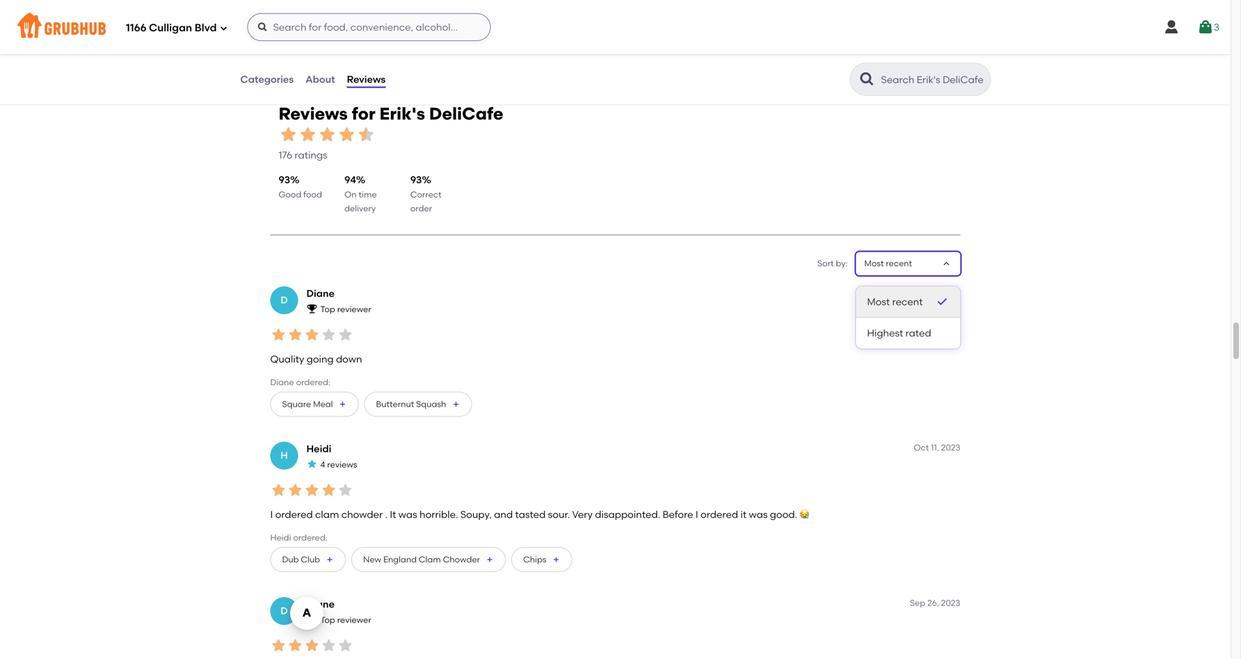 Task type: locate. For each thing, give the bounding box(es) containing it.
2 top from the top
[[320, 615, 335, 625]]

1 vertical spatial ordered:
[[293, 533, 328, 543]]

top reviewer
[[320, 304, 371, 314], [320, 615, 371, 625]]

it
[[741, 509, 747, 521]]

1 horizontal spatial heidi
[[306, 443, 332, 455]]

d down dub
[[281, 605, 288, 617]]

1 vertical spatial d
[[281, 605, 288, 617]]

1 vertical spatial top
[[320, 615, 335, 625]]

ratings
[[295, 149, 327, 161]]

2 was from the left
[[749, 509, 768, 521]]

plus icon image inside new england clam chowder button
[[486, 556, 494, 564]]

0 horizontal spatial svg image
[[220, 24, 228, 32]]

0 vertical spatial top
[[320, 304, 335, 314]]

2 d from the top
[[281, 605, 288, 617]]

plus icon image right meal
[[339, 400, 347, 409]]

sour.
[[548, 509, 570, 521]]

0 horizontal spatial ordered
[[275, 509, 313, 521]]

ordered left it
[[701, 509, 738, 521]]

reviews for reviews
[[347, 73, 386, 85]]

4 reviews
[[320, 460, 357, 470]]

93
[[279, 174, 290, 186], [410, 174, 422, 186]]

heidi up dub
[[270, 533, 291, 543]]

2 trophy icon image from the top
[[306, 614, 318, 626]]

about
[[306, 73, 335, 85]]

highest
[[867, 327, 903, 339]]

2 2023 from the top
[[941, 598, 961, 608]]

new england clam chowder button
[[351, 547, 506, 572]]

heidi
[[306, 443, 332, 455], [270, 533, 291, 543]]

most recent up highest rated
[[867, 296, 923, 308]]

was right it
[[749, 509, 768, 521]]

i up heidi ordered:
[[270, 509, 273, 521]]

d
[[281, 294, 288, 306], [281, 605, 288, 617]]

ordered: up 'square meal' button
[[296, 377, 330, 388]]

0 vertical spatial heidi
[[306, 443, 332, 455]]

most recent
[[865, 258, 912, 269], [867, 296, 923, 308]]

reviews
[[347, 73, 386, 85], [279, 104, 348, 124]]

1 vertical spatial heidi
[[270, 533, 291, 543]]

new
[[363, 555, 381, 565]]

svg image inside 3 button
[[1197, 19, 1214, 35]]

most up highest
[[867, 296, 890, 308]]

svg image
[[1163, 19, 1180, 35], [257, 22, 268, 33]]

0 vertical spatial top reviewer
[[320, 304, 371, 314]]

ordered up heidi ordered:
[[275, 509, 313, 521]]

trophy icon image
[[306, 303, 318, 315], [306, 614, 318, 626]]

0 vertical spatial ordered:
[[296, 377, 330, 388]]

1 2023 from the top
[[941, 443, 961, 453]]

reviewer up down
[[337, 304, 371, 314]]

93 inside 93 correct order
[[410, 174, 422, 186]]

1 vertical spatial most
[[867, 296, 890, 308]]

trophy icon image up quality  going  down
[[306, 303, 318, 315]]

top up going
[[320, 304, 335, 314]]

ordered: up the club
[[293, 533, 328, 543]]

top for sep 26, 2023
[[320, 615, 335, 625]]

94 on time delivery
[[345, 174, 377, 214]]

1 vertical spatial top reviewer
[[320, 615, 371, 625]]

culligan
[[149, 22, 192, 34]]

reviewer down new at the left
[[337, 615, 371, 625]]

most inside sort by: field
[[865, 258, 884, 269]]

93 inside 93 good food
[[279, 174, 290, 186]]

2023 for diane
[[941, 598, 961, 608]]

2023 right 11,
[[941, 443, 961, 453]]

dub club
[[282, 555, 320, 565]]

diane up going
[[306, 288, 335, 299]]

ordered
[[275, 509, 313, 521], [701, 509, 738, 521]]

chips button
[[511, 547, 572, 572]]

trophy icon image down dub club 'button'
[[306, 614, 318, 626]]

clam
[[419, 555, 441, 565]]

1 horizontal spatial svg image
[[1197, 19, 1214, 35]]

plus icon image right squash
[[452, 400, 460, 409]]

0 vertical spatial most
[[865, 258, 884, 269]]

2 vertical spatial diane
[[306, 599, 335, 610]]

ordered:
[[296, 377, 330, 388], [293, 533, 328, 543]]

trophy icon image for sep 26, 2023
[[306, 614, 318, 626]]

93 up 'correct'
[[410, 174, 422, 186]]

clam
[[315, 509, 339, 521]]

2 93 from the left
[[410, 174, 422, 186]]

reviews inside reviews button
[[347, 73, 386, 85]]

club
[[301, 555, 320, 565]]

0 horizontal spatial 93
[[279, 174, 290, 186]]

plus icon image right chowder
[[486, 556, 494, 564]]

1 reviewer from the top
[[337, 304, 371, 314]]

1 trophy icon image from the top
[[306, 303, 318, 315]]

0 vertical spatial trophy icon image
[[306, 303, 318, 315]]

1 top from the top
[[320, 304, 335, 314]]

1 vertical spatial reviews
[[279, 104, 348, 124]]

blvd
[[195, 22, 217, 34]]

2 reviewer from the top
[[337, 615, 371, 625]]

diane down the club
[[306, 599, 335, 610]]

plus icon image inside dub club 'button'
[[326, 556, 334, 564]]

heidi for heidi ordered:
[[270, 533, 291, 543]]

0 vertical spatial recent
[[886, 258, 912, 269]]

top
[[320, 304, 335, 314], [320, 615, 335, 625]]

was right the it
[[399, 509, 417, 521]]

recent
[[886, 258, 912, 269], [892, 296, 923, 308]]

quality
[[270, 354, 304, 365]]

2 top reviewer from the top
[[320, 615, 371, 625]]

reviews
[[327, 460, 357, 470]]

before
[[663, 509, 693, 521]]

sep
[[910, 598, 926, 608]]

recent up highest rated
[[892, 296, 923, 308]]

for
[[352, 104, 375, 124]]

top reviewer down new at the left
[[320, 615, 371, 625]]

reviews down about
[[279, 104, 348, 124]]

d up quality
[[281, 294, 288, 306]]

93 good food
[[279, 174, 322, 200]]

categories button
[[240, 54, 294, 104]]

dub
[[282, 555, 299, 565]]

ordered: for going
[[296, 377, 330, 388]]

i
[[270, 509, 273, 521], [696, 509, 698, 521]]

Search for food, convenience, alcohol... search field
[[247, 13, 491, 41]]

plus icon image right chips
[[552, 556, 560, 564]]

reviews up for
[[347, 73, 386, 85]]

highest rated
[[867, 327, 931, 339]]

sep 26, 2023
[[910, 598, 961, 608]]

0 vertical spatial reviews
[[347, 73, 386, 85]]

diane for 2 weeks ago
[[306, 288, 335, 299]]

reviewer for 2
[[337, 304, 371, 314]]

food
[[303, 189, 322, 200]]

Search Erik's DeliCafe search field
[[880, 73, 986, 86]]

1 horizontal spatial ordered
[[701, 509, 738, 521]]

top reviewer up down
[[320, 304, 371, 314]]

2023
[[941, 443, 961, 453], [941, 598, 961, 608]]

0 vertical spatial reviewer
[[337, 304, 371, 314]]

good
[[279, 189, 301, 200]]

0 horizontal spatial i
[[270, 509, 273, 521]]

most right by:
[[865, 258, 884, 269]]

2023 for heidi
[[941, 443, 961, 453]]

diane down quality
[[270, 377, 294, 388]]

and
[[494, 509, 513, 521]]

time
[[359, 189, 377, 200]]

0 vertical spatial most recent
[[865, 258, 912, 269]]

chowder
[[341, 509, 383, 521]]

2023 right the 26,
[[941, 598, 961, 608]]

most
[[865, 258, 884, 269], [867, 296, 890, 308]]

plus icon image inside 'square meal' button
[[339, 400, 347, 409]]

1 horizontal spatial was
[[749, 509, 768, 521]]

reviews button
[[346, 54, 386, 104]]

square
[[282, 399, 311, 409]]

butternut
[[376, 399, 414, 409]]

heidi up 4
[[306, 443, 332, 455]]

93 up "good"
[[279, 174, 290, 186]]

top down dub club 'button'
[[320, 615, 335, 625]]

1 vertical spatial trophy icon image
[[306, 614, 318, 626]]

.
[[385, 509, 388, 521]]

1 top reviewer from the top
[[320, 304, 371, 314]]

caret down icon image
[[941, 258, 952, 269]]

categories
[[240, 73, 294, 85]]

was
[[399, 509, 417, 521], [749, 509, 768, 521]]

about button
[[305, 54, 336, 104]]

1 horizontal spatial svg image
[[1163, 19, 1180, 35]]

1 horizontal spatial i
[[696, 509, 698, 521]]

most inside option
[[867, 296, 890, 308]]

1166 culligan blvd
[[126, 22, 217, 34]]

4
[[320, 460, 325, 470]]

1166
[[126, 22, 147, 34]]

plus icon image right the club
[[326, 556, 334, 564]]

svg image
[[1197, 19, 1214, 35], [220, 24, 228, 32]]

1 vertical spatial most recent
[[867, 296, 923, 308]]

diane for sep 26, 2023
[[306, 599, 335, 610]]

meal
[[313, 399, 333, 409]]

1 horizontal spatial 93
[[410, 174, 422, 186]]

recent up '2' at the top of page
[[886, 258, 912, 269]]

heidi for heidi
[[306, 443, 332, 455]]

plus icon image inside the chips button
[[552, 556, 560, 564]]

1 93 from the left
[[279, 174, 290, 186]]

1 i from the left
[[270, 509, 273, 521]]

1 vertical spatial 2023
[[941, 598, 961, 608]]

i right before
[[696, 509, 698, 521]]

0 horizontal spatial was
[[399, 509, 417, 521]]

most recent up '2' at the top of page
[[865, 258, 912, 269]]

diane
[[306, 288, 335, 299], [270, 377, 294, 388], [306, 599, 335, 610]]

1 vertical spatial reviewer
[[337, 615, 371, 625]]

square meal button
[[270, 392, 359, 417]]

plus icon image inside butternut squash button
[[452, 400, 460, 409]]

svg image up categories
[[257, 22, 268, 33]]

going
[[307, 354, 334, 365]]

most recent inside option
[[867, 296, 923, 308]]

star icon image
[[279, 125, 298, 144], [298, 125, 318, 144], [318, 125, 337, 144], [337, 125, 357, 144], [357, 125, 376, 144], [357, 125, 376, 144], [270, 327, 287, 343], [287, 327, 304, 343], [304, 327, 320, 343], [320, 327, 337, 343], [337, 327, 354, 343], [306, 459, 318, 470], [270, 482, 287, 499], [287, 482, 304, 499], [304, 482, 320, 499], [320, 482, 337, 499], [337, 482, 354, 499], [270, 638, 287, 654], [287, 638, 304, 654], [304, 638, 320, 654], [320, 638, 337, 654], [337, 638, 354, 654]]

1 d from the top
[[281, 294, 288, 306]]

0 vertical spatial 2023
[[941, 443, 961, 453]]

0 vertical spatial d
[[281, 294, 288, 306]]

plus icon image for butternut squash
[[452, 400, 460, 409]]

svg image left 3 button in the right of the page
[[1163, 19, 1180, 35]]

horrible.
[[420, 509, 458, 521]]

plus icon image
[[339, 400, 347, 409], [452, 400, 460, 409], [326, 556, 334, 564], [486, 556, 494, 564], [552, 556, 560, 564]]

0 vertical spatial diane
[[306, 288, 335, 299]]

plus icon image for dub club
[[326, 556, 334, 564]]

0 horizontal spatial heidi
[[270, 533, 291, 543]]

3 button
[[1197, 15, 1220, 40]]

1 vertical spatial recent
[[892, 296, 923, 308]]



Task type: describe. For each thing, give the bounding box(es) containing it.
plus icon image for chips
[[552, 556, 560, 564]]

2 i from the left
[[696, 509, 698, 521]]

recent inside sort by: field
[[886, 258, 912, 269]]

most recent option
[[856, 287, 961, 318]]

disappointed.
[[595, 509, 660, 521]]

94
[[345, 174, 356, 186]]

sort
[[818, 258, 834, 269]]

reviews for erik's delicafe
[[279, 104, 503, 124]]

1 ordered from the left
[[275, 509, 313, 521]]

top reviewer for 2 weeks ago
[[320, 304, 371, 314]]

correct
[[410, 189, 442, 200]]

d for sep 26, 2023
[[281, 605, 288, 617]]

2
[[911, 287, 916, 297]]

2 weeks ago
[[911, 287, 961, 297]]

oct 11, 2023
[[914, 443, 961, 453]]

check icon image
[[935, 295, 949, 309]]

order
[[410, 204, 432, 214]]

i ordered clam chowder . it was horrible.  soupy, and tasted sour. very disappointed.  before i ordered it was good.  😪
[[270, 509, 809, 521]]

plus icon image for new england clam chowder
[[486, 556, 494, 564]]

2 ordered from the left
[[701, 509, 738, 521]]

diane ordered:
[[270, 377, 330, 388]]

3
[[1214, 21, 1220, 33]]

good.
[[770, 509, 797, 521]]

delicafe
[[429, 104, 503, 124]]

dub club button
[[270, 547, 346, 572]]

ordered: for ordered
[[293, 533, 328, 543]]

93 for 93 correct order
[[410, 174, 422, 186]]

😪
[[800, 509, 809, 521]]

h
[[281, 450, 288, 462]]

11,
[[931, 443, 939, 453]]

176 ratings
[[279, 149, 327, 161]]

0 horizontal spatial svg image
[[257, 22, 268, 33]]

chips
[[523, 555, 547, 565]]

recent inside most recent option
[[892, 296, 923, 308]]

england
[[383, 555, 417, 565]]

93 for 93 good food
[[279, 174, 290, 186]]

heidi ordered:
[[270, 533, 328, 543]]

sort by:
[[818, 258, 848, 269]]

d for 2 weeks ago
[[281, 294, 288, 306]]

delivery
[[345, 204, 376, 214]]

rated
[[906, 327, 931, 339]]

squash
[[416, 399, 446, 409]]

Sort by: field
[[865, 258, 912, 270]]

square meal
[[282, 399, 333, 409]]

down
[[336, 354, 362, 365]]

26,
[[928, 598, 939, 608]]

quality  going  down
[[270, 354, 362, 365]]

tasted
[[515, 509, 546, 521]]

plus icon image for square meal
[[339, 400, 347, 409]]

butternut squash button
[[364, 392, 472, 417]]

new england clam chowder
[[363, 555, 480, 565]]

erik's
[[380, 104, 425, 124]]

1 was from the left
[[399, 509, 417, 521]]

chowder
[[443, 555, 480, 565]]

butternut squash
[[376, 399, 446, 409]]

by:
[[836, 258, 848, 269]]

soupy,
[[460, 509, 492, 521]]

search icon image
[[859, 71, 876, 88]]

93 correct order
[[410, 174, 442, 214]]

main navigation navigation
[[0, 0, 1231, 54]]

weeks
[[918, 287, 942, 297]]

trophy icon image for 2 weeks ago
[[306, 303, 318, 315]]

reviews for reviews for erik's delicafe
[[279, 104, 348, 124]]

reviewer for sep
[[337, 615, 371, 625]]

it
[[390, 509, 396, 521]]

1 vertical spatial diane
[[270, 377, 294, 388]]

ago
[[944, 287, 961, 297]]

top for 2 weeks ago
[[320, 304, 335, 314]]

top reviewer for sep 26, 2023
[[320, 615, 371, 625]]

176
[[279, 149, 292, 161]]

on
[[345, 189, 357, 200]]

very
[[572, 509, 593, 521]]

oct
[[914, 443, 929, 453]]



Task type: vqa. For each thing, say whether or not it's contained in the screenshot.


